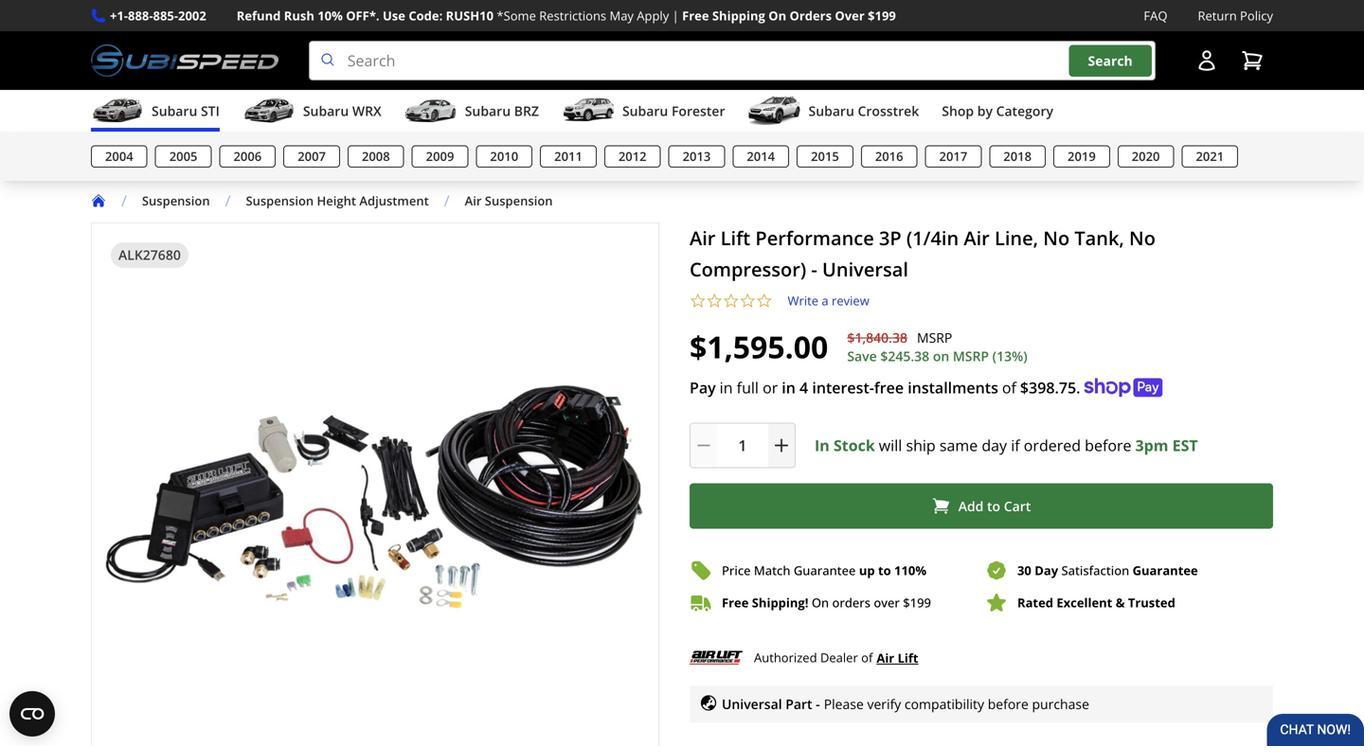 Task type: locate. For each thing, give the bounding box(es) containing it.
2 empty star image from the left
[[723, 293, 740, 310]]

0 horizontal spatial of
[[862, 650, 873, 667]]

0 horizontal spatial shop
[[314, 142, 346, 160]]

4 subaru from the left
[[623, 102, 668, 120]]

- down performance at the right of page
[[812, 256, 818, 283]]

update vehicle
[[417, 142, 513, 160]]

| right apply
[[672, 7, 679, 24]]

1 horizontal spatial no
[[1130, 225, 1156, 251]]

2017 button
[[925, 146, 982, 168]]

line,
[[995, 225, 1039, 251]]

1 horizontal spatial on
[[812, 595, 829, 612]]

shipping
[[713, 7, 766, 24]]

1 vertical spatial |
[[394, 141, 402, 162]]

2 horizontal spatial suspension
[[485, 192, 553, 210]]

empty star image
[[706, 293, 723, 310], [723, 293, 740, 310], [740, 293, 756, 310]]

in left 4
[[782, 378, 796, 398]]

2012
[[619, 148, 647, 165]]

2019
[[1068, 148, 1096, 165]]

in left full
[[720, 378, 733, 398]]

subispeed logo image
[[91, 41, 278, 81]]

1 horizontal spatial before
[[1085, 436, 1132, 456]]

1 horizontal spatial guarantee
[[1133, 563, 1199, 580]]

wrx
[[352, 102, 382, 120]]

increment image
[[772, 437, 791, 455]]

1 horizontal spatial shop
[[942, 102, 974, 120]]

a subaru sti thumbnail image image
[[91, 97, 144, 125]]

0 horizontal spatial no
[[1044, 225, 1070, 251]]

- inside air lift performance 3p (1/4in air line, no tank, no compressor) - universal
[[812, 256, 818, 283]]

1 vertical spatial before
[[988, 696, 1029, 714]]

save
[[848, 347, 877, 365]]

(1/4in
[[907, 225, 959, 251]]

suspension down the 2005 'dropdown button'
[[142, 192, 210, 210]]

0 horizontal spatial crosstrek
[[228, 141, 298, 162]]

2021 button
[[1182, 146, 1239, 168]]

1 horizontal spatial lift
[[898, 650, 919, 667]]

2009 button
[[412, 146, 469, 168]]

est
[[1173, 436, 1198, 456]]

in
[[720, 378, 733, 398], [782, 378, 796, 398]]

1 subaru from the left
[[152, 102, 197, 120]]

free down price
[[722, 595, 749, 612]]

1 empty star image from the left
[[690, 293, 706, 310]]

before left purchase
[[988, 696, 1029, 714]]

2013
[[683, 148, 711, 165]]

2 horizontal spatial /
[[444, 191, 450, 211]]

1 vertical spatial of
[[862, 650, 873, 667]]

0 horizontal spatial /
[[121, 191, 127, 211]]

air suspension link
[[465, 192, 568, 210], [465, 192, 553, 210]]

subaru inside dropdown button
[[465, 102, 511, 120]]

price
[[722, 563, 751, 580]]

0 vertical spatial universal
[[823, 256, 909, 283]]

2 / from the left
[[225, 191, 231, 211]]

None number field
[[690, 423, 796, 469]]

subaru left sti
[[152, 102, 197, 120]]

1 suspension from the left
[[142, 192, 210, 210]]

crosstrek down "a subaru wrx thumbnail image"
[[228, 141, 298, 162]]

to right add
[[987, 497, 1001, 515]]

guarantee
[[794, 563, 856, 580], [1133, 563, 1199, 580]]

crosstrek
[[858, 102, 919, 120], [228, 141, 298, 162]]

1 vertical spatial crosstrek
[[228, 141, 298, 162]]

return policy link
[[1198, 6, 1274, 26]]

0 horizontal spatial free
[[682, 7, 709, 24]]

air down the update vehicle button
[[465, 192, 482, 210]]

restrictions
[[539, 7, 607, 24]]

3 subaru from the left
[[465, 102, 511, 120]]

crosstrek up 2016
[[858, 102, 919, 120]]

0 vertical spatial lift
[[721, 225, 751, 251]]

air lift performance 3p (1/4in air line, no tank, no compressor) - universal
[[690, 225, 1156, 283]]

of down (13%)
[[1003, 378, 1017, 398]]

3 / from the left
[[444, 191, 450, 211]]

2018 button
[[990, 146, 1046, 168]]

1 vertical spatial shop
[[314, 142, 346, 160]]

will
[[879, 436, 902, 456]]

height
[[317, 192, 356, 210]]

/ for air suspension
[[444, 191, 450, 211]]

| right 2008
[[394, 141, 402, 162]]

/ for suspension
[[121, 191, 127, 211]]

/
[[121, 191, 127, 211], [225, 191, 231, 211], [444, 191, 450, 211]]

or
[[763, 378, 778, 398]]

before left 3pm
[[1085, 436, 1132, 456]]

(13%)
[[993, 347, 1028, 365]]

lift inside air lift performance 3p (1/4in air line, no tank, no compressor) - universal
[[721, 225, 751, 251]]

0 vertical spatial to
[[987, 497, 1001, 515]]

no right the tank,
[[1130, 225, 1156, 251]]

+1-
[[110, 7, 128, 24]]

suspension down the 2007 dropdown button
[[246, 192, 314, 210]]

0 horizontal spatial lift
[[721, 225, 751, 251]]

1 in from the left
[[720, 378, 733, 398]]

0 vertical spatial before
[[1085, 436, 1132, 456]]

0 horizontal spatial guarantee
[[794, 563, 856, 580]]

over
[[835, 7, 865, 24]]

subaru forester button
[[562, 94, 725, 132]]

write
[[788, 292, 819, 310]]

universal left part
[[722, 696, 782, 714]]

no right line,
[[1044, 225, 1070, 251]]

add
[[959, 497, 984, 515]]

universal inside air lift performance 3p (1/4in air line, no tank, no compressor) - universal
[[823, 256, 909, 283]]

2002
[[178, 7, 206, 24]]

3 empty star image from the left
[[740, 293, 756, 310]]

shop by category button
[[942, 94, 1054, 132]]

to right up
[[878, 563, 891, 580]]

policy
[[1241, 7, 1274, 24]]

suspension
[[142, 192, 210, 210], [246, 192, 314, 210], [485, 192, 553, 210]]

guarantee up "trusted"
[[1133, 563, 1199, 580]]

msrp
[[917, 329, 953, 347], [953, 347, 989, 365]]

0 vertical spatial |
[[672, 7, 679, 24]]

3p
[[879, 225, 902, 251]]

faq
[[1144, 7, 1168, 24]]

1 vertical spatial to
[[878, 563, 891, 580]]

2 suspension from the left
[[246, 192, 314, 210]]

subaru up 2012
[[623, 102, 668, 120]]

of right the 'dealer'
[[862, 650, 873, 667]]

0 vertical spatial of
[[1003, 378, 1017, 398]]

shop left by
[[942, 102, 974, 120]]

1 vertical spatial universal
[[722, 696, 782, 714]]

2010
[[490, 148, 519, 165]]

subaru for subaru brz
[[465, 102, 511, 120]]

1 horizontal spatial suspension
[[246, 192, 314, 210]]

performance
[[756, 225, 874, 251]]

alk27680 air lift performance 3p (1/4in air line, no tank, no compressor), image
[[92, 319, 659, 695]]

2004 button
[[91, 146, 148, 168]]

0 horizontal spatial on
[[769, 7, 787, 24]]

subaru left brz
[[465, 102, 511, 120]]

adjustment
[[360, 192, 429, 210]]

orders
[[790, 7, 832, 24]]

verify
[[868, 696, 902, 714]]

button image
[[1196, 49, 1219, 72]]

suspension down "2010" dropdown button
[[485, 192, 553, 210]]

return
[[1198, 7, 1237, 24]]

cart
[[1004, 497, 1031, 515]]

shop inside dropdown button
[[942, 102, 974, 120]]

air up verify
[[877, 650, 895, 667]]

purchase
[[1032, 696, 1090, 714]]

2 subaru from the left
[[303, 102, 349, 120]]

shop for shop by category
[[942, 102, 974, 120]]

1 horizontal spatial in
[[782, 378, 796, 398]]

2009
[[426, 148, 454, 165]]

0 vertical spatial -
[[812, 256, 818, 283]]

subaru
[[152, 102, 197, 120], [303, 102, 349, 120], [465, 102, 511, 120], [623, 102, 668, 120], [809, 102, 855, 120]]

faq link
[[1144, 6, 1168, 26]]

update vehicle button
[[417, 141, 513, 163]]

universal up review
[[823, 256, 909, 283]]

/ right "home" image
[[121, 191, 127, 211]]

return policy
[[1198, 7, 1274, 24]]

/ down 2006 dropdown button
[[225, 191, 231, 211]]

0 horizontal spatial in
[[720, 378, 733, 398]]

2012 button
[[605, 146, 661, 168]]

lift up universal part - please verify compatibility before purchase
[[898, 650, 919, 667]]

a subaru forester thumbnail image image
[[562, 97, 615, 125]]

1 vertical spatial lift
[[898, 650, 919, 667]]

free right apply
[[682, 7, 709, 24]]

subaru crosstrek
[[809, 102, 919, 120]]

0 horizontal spatial empty star image
[[690, 293, 706, 310]]

search input field
[[309, 41, 1156, 81]]

/ down 2009 dropdown button
[[444, 191, 450, 211]]

guarantee up free shipping! on orders over $ 199
[[794, 563, 856, 580]]

before
[[1085, 436, 1132, 456], [988, 696, 1029, 714]]

2018
[[1004, 148, 1032, 165]]

review
[[832, 292, 870, 310]]

0 vertical spatial shop
[[942, 102, 974, 120]]

$1,595.00
[[690, 327, 829, 368]]

shop left now on the top left
[[314, 142, 346, 160]]

0 vertical spatial crosstrek
[[858, 102, 919, 120]]

no
[[1044, 225, 1070, 251], [1130, 225, 1156, 251]]

1 horizontal spatial free
[[722, 595, 749, 612]]

1 vertical spatial on
[[812, 595, 829, 612]]

1 vertical spatial free
[[722, 595, 749, 612]]

day
[[1035, 563, 1059, 580]]

subaru brz
[[465, 102, 539, 120]]

5 subaru from the left
[[809, 102, 855, 120]]

1 horizontal spatial /
[[225, 191, 231, 211]]

1 horizontal spatial crosstrek
[[858, 102, 919, 120]]

1 horizontal spatial universal
[[823, 256, 909, 283]]

1 horizontal spatial to
[[987, 497, 1001, 515]]

1 horizontal spatial |
[[672, 7, 679, 24]]

2013 button
[[669, 146, 725, 168]]

suspension height adjustment link
[[246, 192, 444, 210], [246, 192, 429, 210]]

subaru up 2015
[[809, 102, 855, 120]]

rush10
[[446, 7, 494, 24]]

msrp right "on"
[[953, 347, 989, 365]]

air lift link
[[877, 648, 919, 669]]

2007 button
[[284, 146, 340, 168]]

apply
[[637, 7, 669, 24]]

0 vertical spatial on
[[769, 7, 787, 24]]

1 horizontal spatial empty star image
[[756, 293, 773, 310]]

empty star image
[[690, 293, 706, 310], [756, 293, 773, 310]]

to
[[987, 497, 1001, 515], [878, 563, 891, 580]]

subaru for subaru wrx
[[303, 102, 349, 120]]

$199
[[868, 7, 896, 24]]

subaru left wrx on the left top of the page
[[303, 102, 349, 120]]

- right part
[[816, 696, 820, 714]]

0 horizontal spatial to
[[878, 563, 891, 580]]

free
[[682, 7, 709, 24], [722, 595, 749, 612]]

3pm
[[1136, 436, 1169, 456]]

1 / from the left
[[121, 191, 127, 211]]

0 horizontal spatial suspension
[[142, 192, 210, 210]]

2010 button
[[476, 146, 533, 168]]

authorized
[[754, 650, 817, 667]]

code:
[[409, 7, 443, 24]]

in
[[815, 436, 830, 456]]

1 empty star image from the left
[[706, 293, 723, 310]]

main element
[[0, 90, 1365, 181]]

a subaru brz thumbnail image image
[[404, 97, 457, 125]]

a
[[822, 292, 829, 310]]

search
[[1088, 52, 1133, 70]]

1 horizontal spatial of
[[1003, 378, 1017, 398]]

lift up compressor)
[[721, 225, 751, 251]]

2 guarantee from the left
[[1133, 563, 1199, 580]]

shop now
[[314, 142, 378, 160]]



Task type: describe. For each thing, give the bounding box(es) containing it.
write a review
[[788, 292, 870, 310]]

subaru wrx
[[303, 102, 382, 120]]

2017
[[940, 148, 968, 165]]

sti
[[201, 102, 220, 120]]

on
[[933, 347, 950, 365]]

1 guarantee from the left
[[794, 563, 856, 580]]

shop pay image
[[1085, 379, 1163, 398]]

2011
[[555, 148, 583, 165]]

add to cart button
[[690, 484, 1274, 529]]

subaru sti element
[[0, 132, 1365, 181]]

may
[[610, 7, 634, 24]]

of inside authorized dealer of air lift
[[862, 650, 873, 667]]

orders
[[833, 595, 871, 612]]

suspension for suspension
[[142, 192, 210, 210]]

subaru brz button
[[404, 94, 539, 132]]

excellent
[[1057, 595, 1113, 612]]

trusted
[[1129, 595, 1176, 612]]

$245.38
[[881, 347, 930, 365]]

price match guarantee up to 110%
[[722, 563, 927, 580]]

refund rush 10% off*. use code: rush10 *some restrictions may apply | free shipping on orders over $199
[[237, 7, 896, 24]]

subaru for subaru sti
[[152, 102, 197, 120]]

shop now link
[[314, 141, 378, 163]]

shop by category
[[942, 102, 1054, 120]]

tank,
[[1075, 225, 1125, 251]]

air lift image
[[690, 645, 743, 672]]

msrp up "on"
[[917, 329, 953, 347]]

$
[[903, 595, 910, 612]]

2016,
[[125, 141, 164, 162]]

shipping!
[[752, 595, 809, 612]]

2016 button
[[861, 146, 918, 168]]

home image
[[91, 193, 106, 209]]

/ for suspension height adjustment
[[225, 191, 231, 211]]

+1-888-885-2002
[[110, 7, 206, 24]]

subaru forester
[[623, 102, 725, 120]]

199
[[910, 595, 932, 612]]

category
[[997, 102, 1054, 120]]

30
[[1018, 563, 1032, 580]]

free shipping! on orders over $ 199
[[722, 595, 932, 612]]

vehicle
[[467, 142, 513, 160]]

air left line,
[[964, 225, 990, 251]]

up
[[859, 563, 875, 580]]

4
[[800, 378, 809, 398]]

2015 button
[[797, 146, 854, 168]]

2019 button
[[1054, 146, 1110, 168]]

2021
[[1196, 148, 1225, 165]]

888-
[[128, 7, 153, 24]]

2006
[[234, 148, 262, 165]]

2006 button
[[219, 146, 276, 168]]

write a review link
[[788, 292, 870, 310]]

2014 button
[[733, 146, 789, 168]]

2014
[[747, 148, 775, 165]]

0 horizontal spatial |
[[394, 141, 402, 162]]

&
[[1116, 595, 1125, 612]]

2 empty star image from the left
[[756, 293, 773, 310]]

update
[[417, 142, 464, 160]]

0 vertical spatial free
[[682, 7, 709, 24]]

2016
[[875, 148, 904, 165]]

day
[[982, 436, 1007, 456]]

please
[[824, 696, 864, 714]]

2015
[[811, 148, 839, 165]]

part
[[786, 696, 813, 714]]

compressor)
[[690, 256, 807, 283]]

subaru for subaru forester
[[623, 102, 668, 120]]

ship
[[906, 436, 936, 456]]

a subaru crosstrek thumbnail image image
[[748, 97, 801, 125]]

decrement image
[[695, 437, 714, 455]]

air inside authorized dealer of air lift
[[877, 650, 895, 667]]

a subaru wrx thumbnail image image
[[242, 97, 296, 125]]

stock
[[834, 436, 875, 456]]

subaru for subaru crosstrek
[[809, 102, 855, 120]]

rated excellent & trusted
[[1018, 595, 1176, 612]]

shop for shop now
[[314, 142, 346, 160]]

free
[[875, 378, 904, 398]]

2004
[[105, 148, 133, 165]]

0 horizontal spatial universal
[[722, 696, 782, 714]]

lift inside authorized dealer of air lift
[[898, 650, 919, 667]]

suspension height adjustment
[[246, 192, 429, 210]]

$1,840.38
[[848, 329, 908, 347]]

alk27680
[[118, 246, 181, 264]]

1 vertical spatial -
[[816, 696, 820, 714]]

use
[[383, 7, 406, 24]]

2008 button
[[348, 146, 404, 168]]

rated
[[1018, 595, 1054, 612]]

air suspension
[[465, 192, 553, 210]]

crosstrek inside dropdown button
[[858, 102, 919, 120]]

subaru,
[[168, 141, 224, 162]]

30 day satisfaction guarantee
[[1018, 563, 1199, 580]]

2 no from the left
[[1130, 225, 1156, 251]]

3 suspension from the left
[[485, 192, 553, 210]]

.
[[1077, 378, 1081, 398]]

885-
[[153, 7, 178, 24]]

dealer
[[821, 650, 858, 667]]

2005 button
[[155, 146, 212, 168]]

subaru sti button
[[91, 94, 220, 132]]

suspension for suspension height adjustment
[[246, 192, 314, 210]]

ordered
[[1024, 436, 1081, 456]]

satisfaction
[[1062, 563, 1130, 580]]

off*.
[[346, 7, 380, 24]]

interest-
[[813, 378, 875, 398]]

same
[[940, 436, 978, 456]]

to inside button
[[987, 497, 1001, 515]]

pay
[[690, 378, 716, 398]]

2 in from the left
[[782, 378, 796, 398]]

0 horizontal spatial before
[[988, 696, 1029, 714]]

open widget image
[[9, 692, 55, 737]]

subaru crosstrek button
[[748, 94, 919, 132]]

1 no from the left
[[1044, 225, 1070, 251]]

compatibility
[[905, 696, 985, 714]]

air up compressor)
[[690, 225, 716, 251]]



